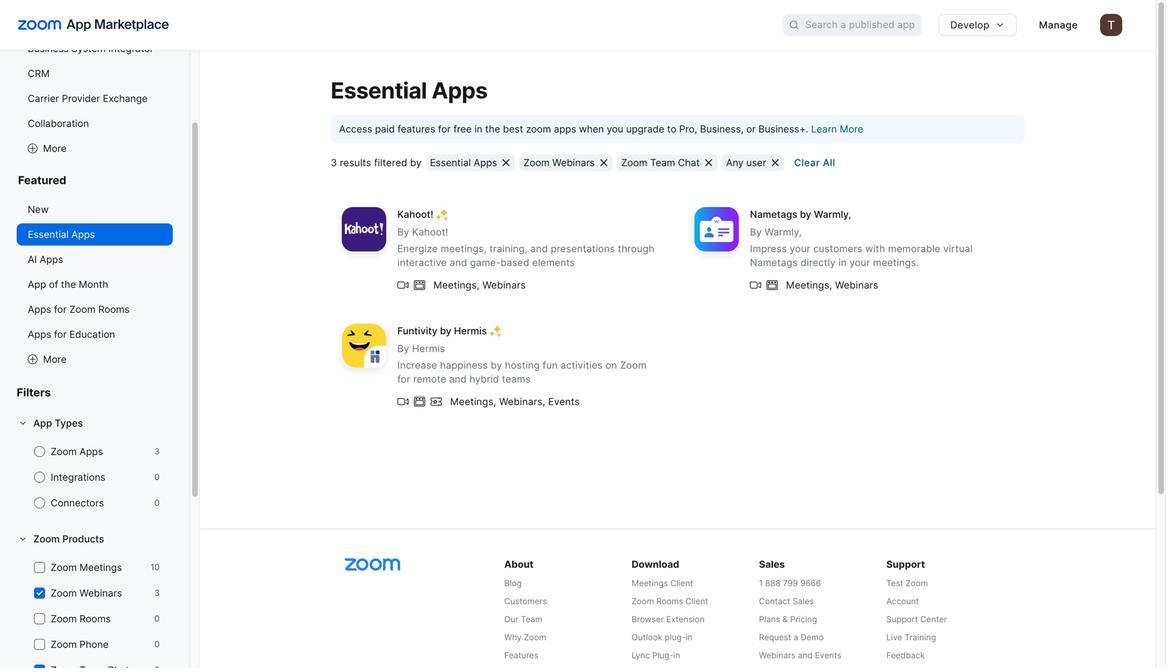 Task type: vqa. For each thing, say whether or not it's contained in the screenshot.
Activities
yes



Task type: describe. For each thing, give the bounding box(es) containing it.
lync plug-in
[[632, 651, 680, 661]]

integrator
[[108, 43, 154, 54]]

education
[[69, 329, 115, 340]]

center
[[920, 615, 947, 625]]

request a demo
[[759, 633, 824, 643]]

funtivity
[[397, 325, 437, 337]]

0 vertical spatial 3
[[331, 157, 337, 169]]

webinars down zoom meetings
[[80, 588, 122, 599]]

zoom webinars inside button
[[524, 157, 595, 169]]

meetings.
[[873, 257, 919, 269]]

business
[[28, 43, 69, 54]]

webinars down with
[[835, 279, 879, 291]]

teams
[[502, 373, 531, 385]]

funtivity by hermis
[[397, 325, 487, 337]]

filters
[[17, 386, 51, 399]]

by right filtered in the left of the page
[[410, 157, 422, 169]]

manage button
[[1028, 14, 1089, 36]]

best
[[503, 123, 523, 135]]

hermis inside by hermis increase happiness by hosting fun activities on zoom for remote and hybrid teams
[[412, 343, 445, 355]]

zoom team chat
[[621, 157, 700, 169]]

zoom up zoom phone in the left of the page
[[51, 613, 77, 625]]

when
[[579, 123, 604, 135]]

zoom webinars button
[[519, 154, 613, 171]]

app types button
[[17, 412, 173, 435]]

zoom inside the why zoom link
[[524, 633, 546, 643]]

apps inside button
[[474, 157, 497, 169]]

meetings, down the hybrid
[[450, 396, 496, 408]]

extension
[[666, 615, 705, 625]]

2 nametags from the top
[[750, 257, 798, 269]]

zoom products button
[[17, 528, 173, 550]]

elements
[[532, 257, 575, 269]]

based
[[501, 257, 529, 269]]

1 888 799 9666 link
[[759, 578, 884, 590]]

meetings, webinars for nametags
[[786, 279, 879, 291]]

essential for essential apps button
[[430, 157, 471, 169]]

zoom rooms client
[[632, 597, 708, 607]]

zoom left phone
[[51, 639, 77, 651]]

support for support
[[886, 559, 925, 571]]

in down plug-
[[673, 651, 680, 661]]

energize
[[397, 243, 438, 255]]

0 vertical spatial rooms
[[98, 304, 130, 316]]

apps for education link
[[17, 323, 173, 346]]

2 vertical spatial more
[[43, 354, 67, 365]]

webinars down "request" at right
[[759, 651, 796, 661]]

for inside by hermis increase happiness by hosting fun activities on zoom for remote and hybrid teams
[[397, 373, 410, 385]]

in right free
[[475, 123, 483, 135]]

presentations
[[551, 243, 615, 255]]

filtered
[[374, 157, 407, 169]]

hosting
[[505, 359, 540, 371]]

zoom inside apps for zoom rooms link
[[69, 304, 96, 316]]

3 results filtered by
[[331, 157, 422, 169]]

game-
[[470, 257, 501, 269]]

sales link
[[759, 557, 884, 572]]

10
[[151, 563, 160, 573]]

zoom up zoom rooms
[[51, 588, 77, 599]]

live training link
[[886, 632, 1011, 644]]

learn more link
[[811, 123, 863, 135]]

and down meetings,
[[450, 257, 467, 269]]

banner containing develop
[[0, 0, 1156, 50]]

contact
[[759, 597, 790, 607]]

contact sales
[[759, 597, 814, 607]]

request
[[759, 633, 791, 643]]

clear all button
[[789, 154, 841, 171]]

zoom inside zoom team chat button
[[621, 157, 647, 169]]

&
[[783, 615, 788, 625]]

business system integrator
[[28, 43, 154, 54]]

meetings, webinars for based
[[434, 279, 526, 291]]

the inside 'link'
[[61, 279, 76, 291]]

our team
[[504, 615, 542, 625]]

on
[[606, 359, 617, 371]]

any
[[726, 157, 744, 169]]

business+.
[[759, 123, 809, 135]]

for down 'apps for zoom rooms'
[[54, 329, 67, 340]]

by for by kahoot! energize meetings, training, and presentations through interactive and game-based elements
[[397, 226, 409, 238]]

crm link
[[17, 62, 173, 85]]

by kahoot! energize meetings, training, and presentations through interactive and game-based elements
[[397, 226, 655, 269]]

why zoom link
[[504, 632, 629, 644]]

support link
[[886, 557, 1011, 572]]

demo
[[801, 633, 824, 643]]

events for webinars and events
[[815, 651, 841, 661]]

zoom
[[526, 123, 551, 135]]

team for our
[[521, 615, 542, 625]]

search a published app element
[[783, 14, 922, 36]]

outlook
[[632, 633, 662, 643]]

our
[[504, 615, 519, 625]]

directly
[[801, 257, 836, 269]]

for down of
[[54, 304, 67, 316]]

clear all
[[794, 157, 835, 169]]

rooms for zoom rooms
[[80, 613, 111, 625]]

any user
[[726, 157, 766, 169]]

0 for integrations
[[154, 472, 160, 482]]

zoom down zoom products
[[51, 562, 77, 574]]

contact sales link
[[759, 596, 884, 608]]

impress
[[750, 243, 787, 255]]

types
[[55, 418, 83, 429]]

exchange
[[103, 93, 148, 104]]

featured button
[[17, 174, 173, 199]]

and inside by hermis increase happiness by hosting fun activities on zoom for remote and hybrid teams
[[449, 373, 467, 385]]

meetings, webinars, events
[[450, 396, 580, 408]]

1 horizontal spatial hermis
[[454, 325, 487, 337]]

0 horizontal spatial sales
[[759, 559, 785, 571]]

meetings, for nametags
[[786, 279, 832, 291]]

training,
[[489, 243, 528, 255]]

apps for education
[[28, 329, 115, 340]]

events for meetings, webinars, events
[[548, 396, 580, 408]]

support center link
[[886, 614, 1011, 626]]

pricing
[[790, 615, 817, 625]]

with
[[865, 243, 885, 255]]

9666
[[800, 579, 821, 589]]

by inside by hermis increase happiness by hosting fun activities on zoom for remote and hybrid teams
[[491, 359, 502, 371]]

by right funtivity
[[440, 325, 451, 337]]

zoom inside "zoom products" dropdown button
[[33, 533, 60, 545]]

download
[[632, 559, 679, 571]]

blog link
[[504, 578, 629, 590]]

by inside nametags by warmly, by warmly, impress your customers with memorable virtual nametags directly in your meetings.
[[800, 208, 811, 220]]

0 horizontal spatial your
[[790, 243, 811, 255]]

features link
[[504, 650, 629, 662]]

about
[[504, 559, 534, 571]]

happiness
[[440, 359, 488, 371]]

webinars down based
[[482, 279, 526, 291]]

training
[[905, 633, 936, 643]]

0 horizontal spatial warmly,
[[765, 226, 802, 238]]

paid
[[375, 123, 395, 135]]

webinars and events
[[759, 651, 841, 661]]

features
[[398, 123, 435, 135]]

customers
[[813, 243, 863, 255]]

by hermis increase happiness by hosting fun activities on zoom for remote and hybrid teams
[[397, 343, 647, 385]]

carrier
[[28, 93, 59, 104]]

1 nametags from the top
[[750, 208, 797, 220]]

blog
[[504, 579, 522, 589]]



Task type: locate. For each thing, give the bounding box(es) containing it.
0 horizontal spatial essential
[[28, 229, 69, 241]]

zoom inside test zoom link
[[906, 579, 928, 589]]

1 vertical spatial kahoot!
[[412, 226, 448, 238]]

zoom inside by hermis increase happiness by hosting fun activities on zoom for remote and hybrid teams
[[620, 359, 647, 371]]

rooms up phone
[[80, 613, 111, 625]]

learn
[[811, 123, 837, 135]]

by for by hermis increase happiness by hosting fun activities on zoom for remote and hybrid teams
[[397, 343, 409, 355]]

0 for zoom phone
[[154, 640, 160, 650]]

0 vertical spatial events
[[548, 396, 580, 408]]

2 vertical spatial rooms
[[80, 613, 111, 625]]

1 meetings, webinars from the left
[[434, 279, 526, 291]]

zoom webinars down apps
[[524, 157, 595, 169]]

1 0 from the top
[[154, 472, 160, 482]]

2 vertical spatial essential
[[28, 229, 69, 241]]

crm
[[28, 68, 50, 79]]

test
[[886, 579, 903, 589]]

0 vertical spatial your
[[790, 243, 811, 255]]

upgrade
[[626, 123, 664, 135]]

0 for zoom rooms
[[154, 614, 160, 624]]

1 horizontal spatial team
[[650, 157, 675, 169]]

app inside 'link'
[[28, 279, 46, 291]]

client inside meetings client link
[[670, 579, 693, 589]]

free
[[454, 123, 472, 135]]

develop button
[[939, 14, 1017, 36]]

1 vertical spatial sales
[[793, 597, 814, 607]]

for
[[438, 123, 451, 135], [54, 304, 67, 316], [54, 329, 67, 340], [397, 373, 410, 385]]

support
[[886, 559, 925, 571], [886, 615, 918, 625]]

2 meetings, webinars from the left
[[786, 279, 879, 291]]

meetings, webinars down game-
[[434, 279, 526, 291]]

support up the test zoom
[[886, 559, 925, 571]]

1 vertical spatial warmly,
[[765, 226, 802, 238]]

Search text field
[[805, 15, 922, 35]]

0 vertical spatial hermis
[[454, 325, 487, 337]]

2 vertical spatial 3
[[154, 588, 160, 598]]

featured
[[18, 174, 66, 187]]

and down demo
[[798, 651, 813, 661]]

0 vertical spatial support
[[886, 559, 925, 571]]

essential apps down free
[[430, 157, 497, 169]]

more down collaboration
[[43, 143, 67, 154]]

1 vertical spatial events
[[815, 651, 841, 661]]

0 vertical spatial nametags
[[750, 208, 797, 220]]

essential apps up ai apps
[[28, 229, 95, 241]]

carrier provider exchange
[[28, 93, 148, 104]]

in
[[475, 123, 483, 135], [839, 257, 847, 269], [686, 633, 692, 643], [673, 651, 680, 661]]

0 vertical spatial app
[[28, 279, 46, 291]]

0 vertical spatial essential apps
[[331, 77, 488, 104]]

browser extension
[[632, 615, 705, 625]]

0 vertical spatial client
[[670, 579, 693, 589]]

nametags up impress
[[750, 208, 797, 220]]

1 vertical spatial support
[[886, 615, 918, 625]]

zoom down zoom at top left
[[524, 157, 550, 169]]

1 vertical spatial more
[[43, 143, 67, 154]]

live
[[886, 633, 902, 643]]

0 horizontal spatial meetings
[[80, 562, 122, 574]]

team down customers
[[521, 615, 542, 625]]

in down extension
[[686, 633, 692, 643]]

about link
[[504, 557, 629, 572]]

0 vertical spatial sales
[[759, 559, 785, 571]]

0 vertical spatial essential
[[331, 77, 427, 104]]

2 horizontal spatial essential
[[430, 157, 471, 169]]

1 horizontal spatial your
[[850, 257, 870, 269]]

customers
[[504, 597, 547, 607]]

0 for connectors
[[154, 498, 160, 508]]

events down request a demo link
[[815, 651, 841, 661]]

essential apps for essential apps button
[[430, 157, 497, 169]]

team for zoom
[[650, 157, 675, 169]]

apps
[[432, 77, 488, 104], [474, 157, 497, 169], [71, 229, 95, 241], [40, 254, 63, 266], [28, 304, 51, 316], [28, 329, 51, 340], [80, 446, 103, 458]]

and up elements at the left top
[[531, 243, 548, 255]]

clear
[[794, 157, 820, 169]]

meetings
[[80, 562, 122, 574], [632, 579, 668, 589]]

team inside our team link
[[521, 615, 542, 625]]

rooms
[[98, 304, 130, 316], [656, 597, 683, 607], [80, 613, 111, 625]]

zoom up education
[[69, 304, 96, 316]]

1 horizontal spatial events
[[815, 651, 841, 661]]

3 down 10
[[154, 588, 160, 598]]

ai apps
[[28, 254, 63, 266]]

support for support center
[[886, 615, 918, 625]]

app left of
[[28, 279, 46, 291]]

warmly, up impress
[[765, 226, 802, 238]]

by up impress
[[750, 226, 762, 238]]

rooms for zoom rooms client
[[656, 597, 683, 607]]

zoom down upgrade
[[621, 157, 647, 169]]

zoom team chat button
[[617, 154, 718, 171]]

zoom right on at bottom right
[[620, 359, 647, 371]]

app left types
[[33, 418, 52, 429]]

memorable
[[888, 243, 941, 255]]

sales up 888
[[759, 559, 785, 571]]

by up directly
[[800, 208, 811, 220]]

new link
[[17, 199, 173, 221]]

zoom apps
[[51, 446, 103, 458]]

user
[[746, 157, 766, 169]]

0 vertical spatial warmly,
[[814, 208, 851, 220]]

meetings, down game-
[[434, 279, 480, 291]]

develop
[[950, 19, 990, 31]]

virtual
[[943, 243, 973, 255]]

1 vertical spatial 3
[[154, 447, 160, 457]]

connectors
[[51, 497, 104, 509]]

zoom meetings
[[51, 562, 122, 574]]

essential apps link
[[17, 224, 173, 246]]

0 vertical spatial zoom webinars
[[524, 157, 595, 169]]

more down apps for education
[[43, 354, 67, 365]]

app of the month
[[28, 279, 108, 291]]

essential apps for 'essential apps' link
[[28, 229, 95, 241]]

zoom phone
[[51, 639, 109, 651]]

your up directly
[[790, 243, 811, 255]]

app inside dropdown button
[[33, 418, 52, 429]]

1 vertical spatial essential
[[430, 157, 471, 169]]

kahoot! inside by kahoot! energize meetings, training, and presentations through interactive and game-based elements
[[412, 226, 448, 238]]

1 vertical spatial rooms
[[656, 597, 683, 607]]

essential for 'essential apps' link
[[28, 229, 69, 241]]

essential apps inside button
[[430, 157, 497, 169]]

3 left results
[[331, 157, 337, 169]]

in down customers
[[839, 257, 847, 269]]

1 vertical spatial meetings
[[632, 579, 668, 589]]

client inside the zoom rooms client link
[[686, 597, 708, 607]]

4 0 from the top
[[154, 640, 160, 650]]

1 vertical spatial app
[[33, 418, 52, 429]]

0 horizontal spatial the
[[61, 279, 76, 291]]

app of the month link
[[17, 274, 173, 296]]

essential down free
[[430, 157, 471, 169]]

kahoot!
[[397, 208, 433, 220], [412, 226, 448, 238]]

support inside support link
[[886, 559, 925, 571]]

app for app of the month
[[28, 279, 46, 291]]

meetings down download
[[632, 579, 668, 589]]

1 vertical spatial zoom webinars
[[51, 588, 122, 599]]

support inside the support center link
[[886, 615, 918, 625]]

or
[[746, 123, 756, 135]]

a
[[794, 633, 798, 643]]

you
[[607, 123, 623, 135]]

warmly, up customers
[[814, 208, 851, 220]]

zoom down types
[[51, 446, 77, 458]]

more right learn
[[840, 123, 863, 135]]

pro,
[[679, 123, 697, 135]]

meetings, down directly
[[786, 279, 832, 291]]

hermis up happiness
[[454, 325, 487, 337]]

and
[[531, 243, 548, 255], [450, 257, 467, 269], [449, 373, 467, 385], [798, 651, 813, 661]]

webinars inside button
[[552, 157, 595, 169]]

1
[[759, 579, 763, 589]]

essential inside button
[[430, 157, 471, 169]]

team left chat
[[650, 157, 675, 169]]

1 vertical spatial client
[[686, 597, 708, 607]]

ai
[[28, 254, 37, 266]]

1 horizontal spatial warmly,
[[814, 208, 851, 220]]

essential apps up features at left
[[331, 77, 488, 104]]

3 for zoom webinars
[[154, 588, 160, 598]]

essential up ai apps
[[28, 229, 69, 241]]

hermis up increase
[[412, 343, 445, 355]]

rooms up apps for education link
[[98, 304, 130, 316]]

of
[[49, 279, 58, 291]]

3 down app types dropdown button
[[154, 447, 160, 457]]

meetings down "zoom products" dropdown button
[[80, 562, 122, 574]]

0 vertical spatial meetings
[[80, 562, 122, 574]]

to
[[667, 123, 677, 135]]

0 vertical spatial kahoot!
[[397, 208, 433, 220]]

client up zoom rooms client
[[670, 579, 693, 589]]

rooms up the browser extension
[[656, 597, 683, 607]]

increase
[[397, 359, 437, 371]]

the left the 'best'
[[485, 123, 500, 135]]

interactive
[[397, 257, 447, 269]]

2 0 from the top
[[154, 498, 160, 508]]

zoom webinars down zoom meetings
[[51, 588, 122, 599]]

events down fun
[[548, 396, 580, 408]]

for down increase
[[397, 373, 410, 385]]

plans & pricing link
[[759, 614, 884, 626]]

0 vertical spatial more
[[840, 123, 863, 135]]

1 vertical spatial your
[[850, 257, 870, 269]]

3
[[331, 157, 337, 169], [154, 447, 160, 457], [154, 588, 160, 598]]

0 horizontal spatial team
[[521, 615, 542, 625]]

1 horizontal spatial the
[[485, 123, 500, 135]]

browser extension link
[[632, 614, 756, 626]]

essential up paid
[[331, 77, 427, 104]]

0 horizontal spatial hermis
[[412, 343, 445, 355]]

for left free
[[438, 123, 451, 135]]

meetings, for based
[[434, 279, 480, 291]]

0 horizontal spatial meetings, webinars
[[434, 279, 526, 291]]

download link
[[632, 557, 756, 572]]

2 vertical spatial essential apps
[[28, 229, 95, 241]]

test zoom
[[886, 579, 928, 589]]

888
[[765, 579, 781, 589]]

webinars
[[552, 157, 595, 169], [482, 279, 526, 291], [835, 279, 879, 291], [80, 588, 122, 599], [759, 651, 796, 661]]

1 horizontal spatial zoom webinars
[[524, 157, 595, 169]]

app for app types
[[33, 418, 52, 429]]

app types
[[33, 418, 83, 429]]

zoom inside zoom webinars button
[[524, 157, 550, 169]]

and down happiness
[[449, 373, 467, 385]]

3 0 from the top
[[154, 614, 160, 624]]

1 vertical spatial team
[[521, 615, 542, 625]]

1 support from the top
[[886, 559, 925, 571]]

0 horizontal spatial zoom webinars
[[51, 588, 122, 599]]

nametags down impress
[[750, 257, 798, 269]]

0 vertical spatial team
[[650, 157, 675, 169]]

zoom down our team
[[524, 633, 546, 643]]

by inside nametags by warmly, by warmly, impress your customers with memorable virtual nametags directly in your meetings.
[[750, 226, 762, 238]]

request a demo link
[[759, 632, 884, 644]]

1 horizontal spatial meetings
[[632, 579, 668, 589]]

0 horizontal spatial events
[[548, 396, 580, 408]]

plans
[[759, 615, 780, 625]]

manage
[[1039, 19, 1078, 31]]

1 horizontal spatial sales
[[793, 597, 814, 607]]

1 vertical spatial hermis
[[412, 343, 445, 355]]

1 horizontal spatial meetings, webinars
[[786, 279, 879, 291]]

by up increase
[[397, 343, 409, 355]]

webinars down apps
[[552, 157, 595, 169]]

team inside zoom team chat button
[[650, 157, 675, 169]]

your down with
[[850, 257, 870, 269]]

client
[[670, 579, 693, 589], [686, 597, 708, 607]]

in inside nametags by warmly, by warmly, impress your customers with memorable virtual nametags directly in your meetings.
[[839, 257, 847, 269]]

account link
[[886, 596, 1011, 608]]

account
[[886, 597, 919, 607]]

1 vertical spatial the
[[61, 279, 76, 291]]

2 support from the top
[[886, 615, 918, 625]]

warmly,
[[814, 208, 851, 220], [765, 226, 802, 238]]

lync plug-in link
[[632, 650, 756, 662]]

client down meetings client link
[[686, 597, 708, 607]]

1 vertical spatial nametags
[[750, 257, 798, 269]]

by
[[410, 157, 422, 169], [800, 208, 811, 220], [440, 325, 451, 337], [491, 359, 502, 371]]

banner
[[0, 0, 1156, 50]]

by
[[397, 226, 409, 238], [750, 226, 762, 238], [397, 343, 409, 355]]

month
[[79, 279, 108, 291]]

by up energize
[[397, 226, 409, 238]]

sales up pricing
[[793, 597, 814, 607]]

zoom up browser
[[632, 597, 654, 607]]

feedback
[[886, 651, 925, 661]]

1 horizontal spatial essential
[[331, 77, 427, 104]]

access paid features for free in the best zoom apps when you upgrade to pro, business, or business+. learn more
[[339, 123, 863, 135]]

the
[[485, 123, 500, 135], [61, 279, 76, 291]]

team
[[650, 157, 675, 169], [521, 615, 542, 625]]

meetings inside meetings client link
[[632, 579, 668, 589]]

system
[[71, 43, 106, 54]]

by up the hybrid
[[491, 359, 502, 371]]

plans & pricing
[[759, 615, 817, 625]]

by inside by hermis increase happiness by hosting fun activities on zoom for remote and hybrid teams
[[397, 343, 409, 355]]

by inside by kahoot! energize meetings, training, and presentations through interactive and game-based elements
[[397, 226, 409, 238]]

0
[[154, 472, 160, 482], [154, 498, 160, 508], [154, 614, 160, 624], [154, 640, 160, 650]]

meetings, webinars down directly
[[786, 279, 879, 291]]

hermis
[[454, 325, 487, 337], [412, 343, 445, 355]]

zoom left products on the bottom left of page
[[33, 533, 60, 545]]

zoom right test
[[906, 579, 928, 589]]

3 for zoom apps
[[154, 447, 160, 457]]

ai apps link
[[17, 249, 173, 271]]

essential
[[331, 77, 427, 104], [430, 157, 471, 169], [28, 229, 69, 241]]

0 vertical spatial the
[[485, 123, 500, 135]]

zoom webinars
[[524, 157, 595, 169], [51, 588, 122, 599]]

the right of
[[61, 279, 76, 291]]

1 vertical spatial essential apps
[[430, 157, 497, 169]]

support down account
[[886, 615, 918, 625]]



